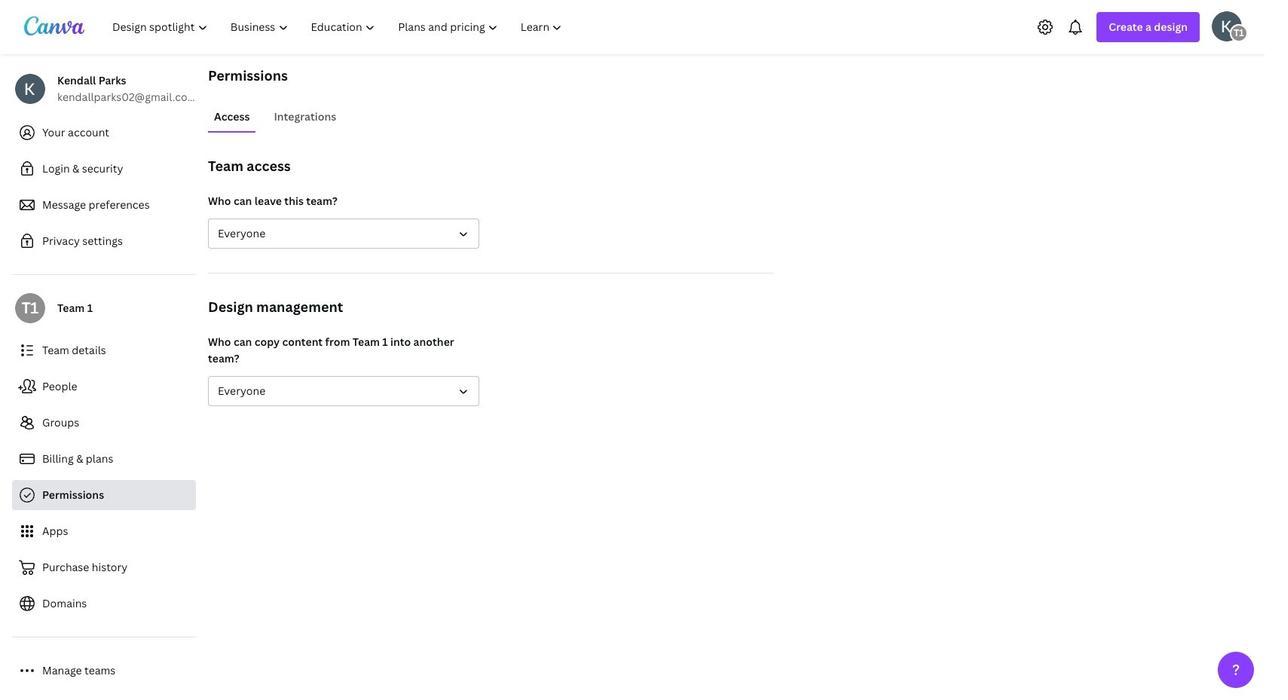 Task type: describe. For each thing, give the bounding box(es) containing it.
1 horizontal spatial team 1 element
[[1230, 24, 1248, 42]]



Task type: vqa. For each thing, say whether or not it's contained in the screenshot.
the topmost Team 1 Element
yes



Task type: locate. For each thing, give the bounding box(es) containing it.
None button
[[208, 219, 479, 249], [208, 376, 479, 406], [208, 219, 479, 249], [208, 376, 479, 406]]

team 1 element
[[1230, 24, 1248, 42], [15, 293, 45, 323]]

0 horizontal spatial team 1 image
[[15, 293, 45, 323]]

0 vertical spatial team 1 image
[[1230, 24, 1248, 42]]

team 1 image
[[1230, 24, 1248, 42], [15, 293, 45, 323]]

1 vertical spatial team 1 element
[[15, 293, 45, 323]]

1 horizontal spatial team 1 image
[[1230, 24, 1248, 42]]

1 vertical spatial team 1 image
[[15, 293, 45, 323]]

0 horizontal spatial team 1 element
[[15, 293, 45, 323]]

kendall parks image
[[1212, 11, 1242, 41]]

0 vertical spatial team 1 element
[[1230, 24, 1248, 42]]

top level navigation element
[[102, 12, 575, 42]]



